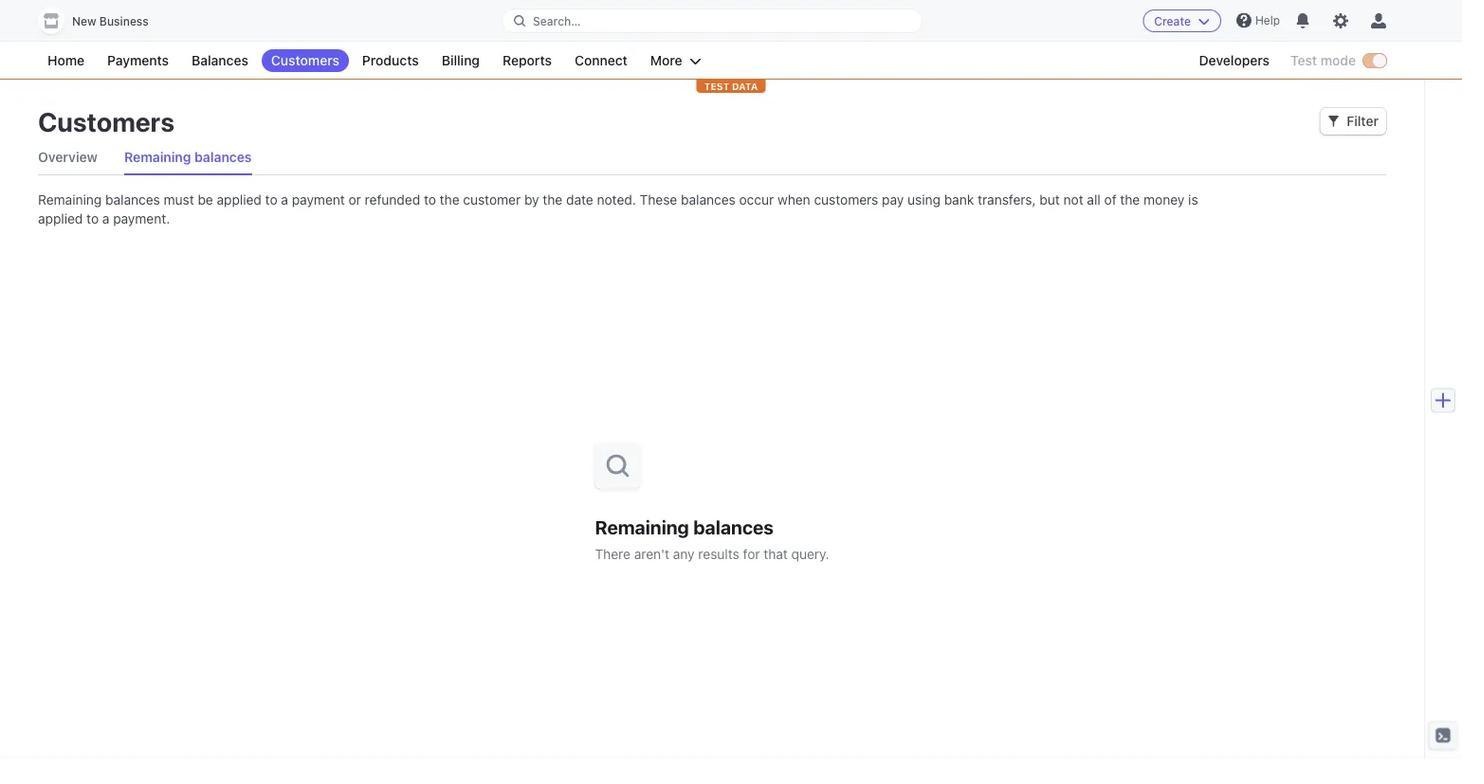 Task type: describe. For each thing, give the bounding box(es) containing it.
of
[[1104, 192, 1117, 208]]

developers link
[[1190, 49, 1279, 72]]

remaining balances must be applied to a payment or refunded to the customer by the date noted. these balances occur when customers pay using bank transfers, but not all of the money is applied to a payment.
[[38, 192, 1198, 227]]

Search… text field
[[503, 9, 922, 33]]

remaining balances
[[124, 149, 252, 165]]

2 the from the left
[[543, 192, 563, 208]]

products
[[362, 53, 419, 68]]

remaining for remaining balances must be applied to a payment or refunded to the customer by the date noted. these balances occur when customers pay using bank transfers, but not all of the money is applied to a payment.
[[38, 192, 102, 208]]

billing
[[442, 53, 480, 68]]

create
[[1154, 14, 1191, 28]]

customers link
[[262, 49, 349, 72]]

connect link
[[565, 49, 637, 72]]

remaining balances there aren't any results for that query.
[[595, 516, 829, 562]]

2 horizontal spatial to
[[424, 192, 436, 208]]

filter
[[1347, 113, 1379, 129]]

not
[[1064, 192, 1084, 208]]

balances link
[[182, 49, 258, 72]]

more button
[[641, 49, 711, 72]]

customers
[[814, 192, 879, 208]]

1 vertical spatial applied
[[38, 211, 83, 227]]

payments link
[[98, 49, 178, 72]]

when
[[778, 192, 811, 208]]

aren't
[[634, 546, 670, 562]]

be
[[198, 192, 213, 208]]

overview
[[38, 149, 98, 165]]

help button
[[1229, 5, 1288, 36]]

remaining for remaining balances there aren't any results for that query.
[[595, 516, 689, 539]]

test data
[[704, 81, 758, 92]]

0 horizontal spatial customers
[[38, 106, 175, 137]]

bank
[[944, 192, 974, 208]]

mode
[[1321, 53, 1356, 68]]

that
[[764, 546, 788, 562]]

1 horizontal spatial a
[[281, 192, 288, 208]]

filter button
[[1320, 108, 1387, 135]]

any
[[673, 546, 695, 562]]

remaining balances link
[[124, 140, 252, 175]]

new
[[72, 15, 96, 28]]

reports link
[[493, 49, 561, 72]]

products link
[[353, 49, 428, 72]]

balances
[[192, 53, 248, 68]]

test mode
[[1291, 53, 1356, 68]]

balances left the occur
[[681, 192, 736, 208]]

new business
[[72, 15, 149, 28]]

is
[[1188, 192, 1198, 208]]

payments
[[107, 53, 169, 68]]



Task type: locate. For each thing, give the bounding box(es) containing it.
0 vertical spatial remaining
[[124, 149, 191, 165]]

remaining up must
[[124, 149, 191, 165]]

2 vertical spatial remaining
[[595, 516, 689, 539]]

or
[[349, 192, 361, 208]]

there
[[595, 546, 631, 562]]

customers left products
[[271, 53, 339, 68]]

home link
[[38, 49, 94, 72]]

home
[[47, 53, 84, 68]]

2 horizontal spatial remaining
[[595, 516, 689, 539]]

1 horizontal spatial applied
[[217, 192, 262, 208]]

3 the from the left
[[1120, 192, 1140, 208]]

search…
[[533, 14, 581, 28]]

1 the from the left
[[440, 192, 460, 208]]

the right of
[[1120, 192, 1140, 208]]

business
[[99, 15, 149, 28]]

developers
[[1199, 53, 1270, 68]]

more
[[650, 53, 682, 68]]

using
[[908, 192, 941, 208]]

test
[[704, 81, 730, 92]]

1 vertical spatial remaining
[[38, 192, 102, 208]]

transfers,
[[978, 192, 1036, 208]]

balances
[[195, 149, 252, 165], [105, 192, 160, 208], [681, 192, 736, 208], [693, 516, 774, 539]]

applied
[[217, 192, 262, 208], [38, 211, 83, 227]]

to
[[265, 192, 278, 208], [424, 192, 436, 208], [86, 211, 99, 227]]

remaining
[[124, 149, 191, 165], [38, 192, 102, 208], [595, 516, 689, 539]]

the right by
[[543, 192, 563, 208]]

billing link
[[432, 49, 489, 72]]

the
[[440, 192, 460, 208], [543, 192, 563, 208], [1120, 192, 1140, 208]]

1 horizontal spatial to
[[265, 192, 278, 208]]

0 vertical spatial applied
[[217, 192, 262, 208]]

money
[[1144, 192, 1185, 208]]

balances up results
[[693, 516, 774, 539]]

all
[[1087, 192, 1101, 208]]

customers
[[271, 53, 339, 68], [38, 106, 175, 137]]

pay
[[882, 192, 904, 208]]

balances up payment.
[[105, 192, 160, 208]]

help
[[1256, 14, 1280, 27]]

test
[[1291, 53, 1317, 68]]

for
[[743, 546, 760, 562]]

remaining down overview link on the top
[[38, 192, 102, 208]]

connect
[[575, 53, 628, 68]]

a left payment
[[281, 192, 288, 208]]

0 horizontal spatial to
[[86, 211, 99, 227]]

0 horizontal spatial applied
[[38, 211, 83, 227]]

applied down overview link on the top
[[38, 211, 83, 227]]

1 horizontal spatial remaining
[[124, 149, 191, 165]]

customers up 'overview'
[[38, 106, 175, 137]]

remaining inside remaining balances there aren't any results for that query.
[[595, 516, 689, 539]]

these
[[640, 192, 677, 208]]

balances inside tab list
[[195, 149, 252, 165]]

to left payment.
[[86, 211, 99, 227]]

payment
[[292, 192, 345, 208]]

svg image
[[1328, 116, 1339, 127]]

remaining up "aren't"
[[595, 516, 689, 539]]

refunded
[[365, 192, 420, 208]]

must
[[164, 192, 194, 208]]

create button
[[1143, 9, 1221, 32]]

0 horizontal spatial the
[[440, 192, 460, 208]]

results
[[698, 546, 740, 562]]

a
[[281, 192, 288, 208], [102, 211, 110, 227]]

reports
[[503, 53, 552, 68]]

1 vertical spatial a
[[102, 211, 110, 227]]

data
[[732, 81, 758, 92]]

customer
[[463, 192, 521, 208]]

1 horizontal spatial the
[[543, 192, 563, 208]]

1 vertical spatial customers
[[38, 106, 175, 137]]

balances for remaining balances must be applied to a payment or refunded to the customer by the date noted. these balances occur when customers pay using bank transfers, but not all of the money is applied to a payment.
[[105, 192, 160, 208]]

1 horizontal spatial customers
[[271, 53, 339, 68]]

noted.
[[597, 192, 636, 208]]

balances up 'be'
[[195, 149, 252, 165]]

balances for remaining balances
[[195, 149, 252, 165]]

to right refunded on the top left of page
[[424, 192, 436, 208]]

applied right 'be'
[[217, 192, 262, 208]]

by
[[524, 192, 539, 208]]

tab list
[[38, 140, 1387, 175]]

new business button
[[38, 8, 168, 34]]

0 horizontal spatial remaining
[[38, 192, 102, 208]]

tab list containing overview
[[38, 140, 1387, 175]]

remaining inside remaining balances must be applied to a payment or refunded to the customer by the date noted. these balances occur when customers pay using bank transfers, but not all of the money is applied to a payment.
[[38, 192, 102, 208]]

occur
[[739, 192, 774, 208]]

balances inside remaining balances there aren't any results for that query.
[[693, 516, 774, 539]]

0 vertical spatial a
[[281, 192, 288, 208]]

query.
[[792, 546, 829, 562]]

balances for remaining balances there aren't any results for that query.
[[693, 516, 774, 539]]

overview link
[[38, 140, 98, 175]]

2 horizontal spatial the
[[1120, 192, 1140, 208]]

remaining for remaining balances
[[124, 149, 191, 165]]

to left payment
[[265, 192, 278, 208]]

Search… search field
[[503, 9, 922, 33]]

a left payment.
[[102, 211, 110, 227]]

date
[[566, 192, 593, 208]]

0 vertical spatial customers
[[271, 53, 339, 68]]

but
[[1040, 192, 1060, 208]]

the left customer
[[440, 192, 460, 208]]

0 horizontal spatial a
[[102, 211, 110, 227]]

payment.
[[113, 211, 170, 227]]



Task type: vqa. For each thing, say whether or not it's contained in the screenshot.
Create Coupons To Offer Discounts On Invoices, Subscriptions, Or Entire Customer Accounts For However Long You Choose.
no



